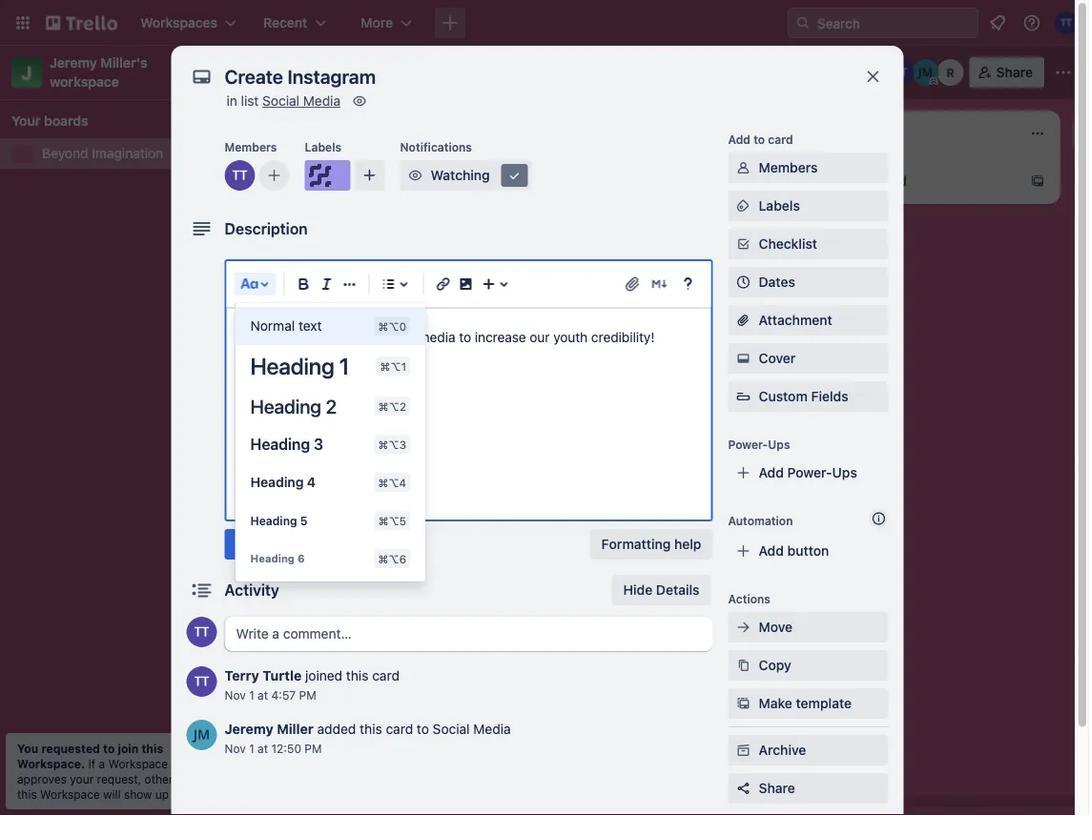 Task type: locate. For each thing, give the bounding box(es) containing it.
1 down terry
[[249, 689, 254, 702]]

1 horizontal spatial jeremy miller (jeremymiller198) image
[[913, 59, 939, 86]]

1 horizontal spatial media
[[473, 722, 511, 737]]

to left join
[[103, 742, 115, 756]]

1 vertical spatial a
[[326, 288, 334, 303]]

jeremy up workspace
[[50, 55, 97, 71]]

Search field
[[811, 9, 978, 37]]

add a card up text
[[298, 288, 365, 303]]

share button down 0 notifications image
[[970, 57, 1045, 88]]

2 vertical spatial a
[[99, 757, 105, 771]]

1 horizontal spatial labels
[[759, 198, 800, 214]]

workspace
[[108, 757, 168, 771], [40, 788, 100, 801]]

0 vertical spatial imagination
[[338, 62, 435, 83]]

share down archive
[[759, 781, 795, 797]]

None text field
[[215, 59, 845, 93]]

nov down terry
[[225, 689, 246, 702]]

card
[[768, 133, 793, 146], [879, 173, 907, 189], [337, 288, 365, 303], [372, 668, 400, 684], [386, 722, 413, 737]]

beyond down your boards
[[42, 145, 88, 161]]

dates
[[759, 274, 795, 290]]

0 vertical spatial share
[[997, 64, 1033, 80]]

0 horizontal spatial share
[[759, 781, 795, 797]]

ups down the fields
[[832, 465, 857, 481]]

0 vertical spatial terry turtle (terryturtle) image
[[888, 59, 915, 86]]

a left more formatting image
[[326, 288, 334, 303]]

terry turtle (terryturtle) image right open information menu image
[[1055, 11, 1078, 34]]

this right join
[[142, 742, 163, 756]]

sm image left copy
[[734, 656, 753, 675]]

beyond imagination
[[273, 62, 435, 83], [42, 145, 163, 161]]

heading left 5
[[250, 514, 297, 528]]

sm image inside watching button
[[406, 166, 425, 185]]

1 horizontal spatial imagination
[[338, 62, 435, 83]]

description
[[225, 220, 308, 238]]

primary element
[[0, 0, 1089, 46]]

6 heading from the top
[[250, 553, 295, 565]]

add up labels link
[[839, 173, 865, 189]]

1 vertical spatial pm
[[305, 742, 322, 756]]

this inside jeremy miller added this card to social media nov 1 at 12:50 pm
[[360, 722, 382, 737]]

1 vertical spatial in
[[217, 773, 226, 786]]

to right added in the left bottom of the page
[[417, 722, 429, 737]]

beyond inside "text box"
[[273, 62, 335, 83]]

create from template… image right image
[[488, 288, 504, 303]]

labels up checklist
[[759, 198, 800, 214]]

sm image inside move link
[[734, 618, 753, 637]]

card right added in the left bottom of the page
[[386, 722, 413, 737]]

members up add members to card image
[[225, 140, 277, 154]]

join
[[118, 742, 139, 756]]

heading 4
[[250, 475, 316, 490]]

1 vertical spatial boards
[[176, 773, 214, 786]]

hide details
[[624, 582, 700, 598]]

italic ⌘i image
[[315, 273, 338, 296]]

1 horizontal spatial share
[[997, 64, 1033, 80]]

⌘⌥1
[[380, 360, 406, 373]]

at
[[258, 689, 268, 702], [258, 742, 268, 756]]

0 vertical spatial at
[[258, 689, 268, 702]]

jeremy inside jeremy miller's workspace
[[50, 55, 97, 71]]

jeremy miller (jeremymiller198) image
[[913, 59, 939, 86], [186, 720, 217, 751]]

checklist link
[[728, 229, 889, 259]]

jeremy miller (jeremymiller198) image left r
[[913, 59, 939, 86]]

0 horizontal spatial labels
[[305, 140, 342, 154]]

labels up color: purple, title: none image
[[305, 140, 342, 154]]

Main content area, start typing to enter text. text field
[[246, 326, 692, 349]]

0 vertical spatial nov
[[225, 689, 246, 702]]

social
[[380, 330, 415, 345]]

0 horizontal spatial beyond imagination
[[42, 145, 163, 161]]

0 horizontal spatial imagination
[[92, 145, 163, 161]]

1 horizontal spatial social
[[433, 722, 470, 737]]

share button down archive link
[[728, 774, 889, 804]]

archive
[[759, 743, 806, 758]]

this down the approves
[[17, 788, 37, 801]]

0 horizontal spatial workspace
[[40, 788, 100, 801]]

to inside we must add another social media to increase our youth credibility! text box
[[459, 330, 471, 345]]

boards
[[44, 113, 88, 129], [176, 773, 214, 786]]

in down the nov 1 at 12:50 pm link
[[217, 773, 226, 786]]

make
[[759, 696, 793, 712]]

jeremy for jeremy miller's workspace
[[50, 55, 97, 71]]

heading 1 group
[[235, 307, 426, 578]]

card up labels link
[[879, 173, 907, 189]]

0 horizontal spatial media
[[303, 93, 341, 109]]

heading left 4
[[250, 475, 304, 490]]

1 vertical spatial share
[[759, 781, 795, 797]]

at left 12:50
[[258, 742, 268, 756]]

1 vertical spatial share button
[[728, 774, 889, 804]]

1 horizontal spatial beyond
[[273, 62, 335, 83]]

12:50
[[271, 742, 301, 756]]

ups inside "add power-ups" link
[[832, 465, 857, 481]]

make template
[[759, 696, 852, 712]]

0 vertical spatial beyond
[[273, 62, 335, 83]]

add down automation
[[759, 543, 784, 559]]

1 vertical spatial add a card
[[298, 288, 365, 303]]

sm image left the make
[[734, 694, 753, 714]]

this right added in the left bottom of the page
[[360, 722, 382, 737]]

pm
[[299, 689, 316, 702], [305, 742, 322, 756]]

ups up add power-ups
[[768, 438, 790, 451]]

power- down custom
[[728, 438, 768, 451]]

a inside if a workspace admin approves your request, other boards in this workspace will show up here.
[[99, 757, 105, 771]]

0 horizontal spatial add a card button
[[267, 280, 481, 311]]

2 nov from the top
[[225, 742, 246, 756]]

sm image left cover
[[734, 349, 753, 368]]

other
[[145, 773, 173, 786]]

workspace down your
[[40, 788, 100, 801]]

add a card
[[839, 173, 907, 189], [298, 288, 365, 303]]

0 vertical spatial pm
[[299, 689, 316, 702]]

3 heading from the top
[[250, 435, 310, 454]]

this right joined
[[346, 668, 369, 684]]

this
[[346, 668, 369, 684], [360, 722, 382, 737], [142, 742, 163, 756], [17, 788, 37, 801]]

0 vertical spatial workspace
[[108, 757, 168, 771]]

2 horizontal spatial terry turtle (terryturtle) image
[[1055, 11, 1078, 34]]

sm image down actions
[[734, 618, 753, 637]]

at inside terry turtle joined this card nov 1 at 4:57 pm
[[258, 689, 268, 702]]

attach and insert link image
[[623, 275, 642, 294]]

card inside jeremy miller added this card to social media nov 1 at 12:50 pm
[[386, 722, 413, 737]]

1 horizontal spatial ups
[[832, 465, 857, 481]]

sm image inside checklist link
[[734, 235, 753, 254]]

1 heading from the top
[[250, 353, 334, 380]]

1 vertical spatial members
[[759, 160, 818, 176]]

0 vertical spatial media
[[303, 93, 341, 109]]

to right media
[[459, 330, 471, 345]]

nov inside jeremy miller added this card to social media nov 1 at 12:50 pm
[[225, 742, 246, 756]]

terry turtle (terryturtle) image
[[1055, 11, 1078, 34], [225, 160, 255, 191], [481, 198, 504, 221]]

1 vertical spatial ups
[[832, 465, 857, 481]]

must
[[269, 330, 299, 345]]

heading up heading 4
[[250, 435, 310, 454]]

0 vertical spatial power-
[[728, 438, 768, 451]]

1 horizontal spatial add a card
[[839, 173, 907, 189]]

sm image
[[766, 57, 793, 84], [734, 158, 753, 177], [505, 166, 524, 185], [734, 235, 753, 254], [734, 349, 753, 368], [734, 656, 753, 675], [734, 694, 753, 714]]

a right if
[[99, 757, 105, 771]]

1 horizontal spatial workspace
[[108, 757, 168, 771]]

sm image left checklist
[[734, 235, 753, 254]]

0 horizontal spatial terry turtle (terryturtle) image
[[225, 160, 255, 191]]

0 vertical spatial boards
[[44, 113, 88, 129]]

share left show menu image
[[997, 64, 1033, 80]]

1 vertical spatial nov
[[225, 742, 246, 756]]

jeremy
[[50, 55, 97, 71], [225, 722, 274, 737]]

1 horizontal spatial terry turtle (terryturtle) image
[[481, 198, 504, 221]]

heading for heading 3
[[250, 435, 310, 454]]

1 vertical spatial jeremy
[[225, 722, 274, 737]]

in left list
[[227, 93, 237, 109]]

add inside button
[[759, 543, 784, 559]]

activity
[[225, 581, 279, 600]]

to inside jeremy miller added this card to social media nov 1 at 12:50 pm
[[417, 722, 429, 737]]

you
[[17, 742, 38, 756]]

0 vertical spatial a
[[868, 173, 876, 189]]

beyond imagination down your boards with 1 items element
[[42, 145, 163, 161]]

1 nov from the top
[[225, 689, 246, 702]]

beyond up the social media link
[[273, 62, 335, 83]]

add
[[728, 133, 751, 146], [839, 173, 865, 189], [298, 288, 323, 303], [759, 465, 784, 481], [759, 543, 784, 559]]

show menu image
[[1054, 63, 1073, 82]]

if
[[88, 757, 95, 771]]

heading 5
[[250, 514, 308, 528]]

add power-ups link
[[728, 458, 889, 488]]

0 vertical spatial beyond imagination
[[273, 62, 435, 83]]

0 vertical spatial social
[[262, 93, 300, 109]]

nov 1 at 4:57 pm link
[[225, 689, 316, 702]]

approves
[[17, 773, 67, 786]]

⌘⌥3
[[378, 438, 406, 451]]

0 horizontal spatial jeremy
[[50, 55, 97, 71]]

editor toolbar toolbar
[[234, 269, 704, 582]]

2 at from the top
[[258, 742, 268, 756]]

pm down miller
[[305, 742, 322, 756]]

⌘⌥5
[[378, 514, 406, 528]]

1 left 12:50
[[249, 742, 254, 756]]

nov inside terry turtle joined this card nov 1 at 4:57 pm
[[225, 689, 246, 702]]

heading for heading 4
[[250, 475, 304, 490]]

0 horizontal spatial ups
[[768, 438, 790, 451]]

jeremy inside jeremy miller added this card to social media nov 1 at 12:50 pm
[[225, 722, 274, 737]]

text
[[299, 318, 322, 334]]

4
[[307, 475, 316, 490]]

1 at from the top
[[258, 689, 268, 702]]

this inside you requested to join this workspace.
[[142, 742, 163, 756]]

here.
[[172, 788, 200, 801]]

sm image inside labels link
[[734, 197, 753, 216]]

sm image down add to card
[[734, 197, 753, 216]]

add up the members "link"
[[728, 133, 751, 146]]

1 horizontal spatial share button
[[970, 57, 1045, 88]]

0 vertical spatial ups
[[768, 438, 790, 451]]

beyond imagination inside "text box"
[[273, 62, 435, 83]]

create
[[279, 177, 320, 193]]

nov left 12:50
[[225, 742, 246, 756]]

sm image inside archive link
[[734, 741, 753, 760]]

1 vertical spatial social
[[433, 722, 470, 737]]

boards right your in the top of the page
[[44, 113, 88, 129]]

members down add to card
[[759, 160, 818, 176]]

your
[[70, 773, 94, 786]]

move
[[759, 620, 793, 635]]

a
[[868, 173, 876, 189], [326, 288, 334, 303], [99, 757, 105, 771]]

terry turtle (terryturtle) image
[[888, 59, 915, 86], [186, 617, 217, 648], [186, 667, 217, 697]]

1 inside terry turtle joined this card nov 1 at 4:57 pm
[[249, 689, 254, 702]]

heading down save
[[250, 553, 295, 565]]

1 vertical spatial 1
[[249, 689, 254, 702]]

5 heading from the top
[[250, 514, 297, 528]]

1 vertical spatial at
[[258, 742, 268, 756]]

heading up "heading 3" on the left of the page
[[250, 395, 321, 417]]

1 horizontal spatial members
[[759, 160, 818, 176]]

media
[[303, 93, 341, 109], [473, 722, 511, 737]]

up
[[155, 788, 169, 801]]

a up labels link
[[868, 173, 876, 189]]

kickoff meeting
[[279, 246, 375, 261]]

members inside "link"
[[759, 160, 818, 176]]

0 vertical spatial 1
[[339, 353, 350, 380]]

we must add another social media to increase our youth credibility!
[[246, 330, 655, 345]]

1 vertical spatial media
[[473, 722, 511, 737]]

our
[[530, 330, 550, 345]]

1
[[339, 353, 350, 380], [249, 689, 254, 702], [249, 742, 254, 756]]

joined
[[305, 668, 343, 684]]

power- down power-ups on the right bottom of the page
[[788, 465, 832, 481]]

image image
[[455, 273, 477, 296]]

show
[[124, 788, 152, 801]]

share for leftmost share 'button'
[[759, 781, 795, 797]]

sm image inside the members "link"
[[734, 158, 753, 177]]

sm image inside copy link
[[734, 656, 753, 675]]

this inside terry turtle joined this card nov 1 at 4:57 pm
[[346, 668, 369, 684]]

0 vertical spatial jeremy
[[50, 55, 97, 71]]

imagination
[[338, 62, 435, 83], [92, 145, 163, 161]]

boards down admin
[[176, 773, 214, 786]]

power-
[[728, 438, 768, 451], [788, 465, 832, 481]]

heading down must at left
[[250, 353, 334, 380]]

add up text
[[298, 288, 323, 303]]

pm inside jeremy miller added this card to social media nov 1 at 12:50 pm
[[305, 742, 322, 756]]

jeremy for jeremy miller added this card to social media nov 1 at 12:50 pm
[[225, 722, 274, 737]]

0 vertical spatial members
[[225, 140, 277, 154]]

1 horizontal spatial jeremy
[[225, 722, 274, 737]]

1 vertical spatial add a card button
[[267, 280, 481, 311]]

sm image right watching
[[505, 166, 524, 185]]

cover
[[759, 351, 796, 366]]

miller's
[[101, 55, 148, 71]]

sm image
[[350, 92, 369, 111], [406, 166, 425, 185], [734, 197, 753, 216], [734, 618, 753, 637], [734, 741, 753, 760]]

at left 4:57
[[258, 689, 268, 702]]

1 horizontal spatial power-
[[788, 465, 832, 481]]

imagination up notifications
[[338, 62, 435, 83]]

imagination inside "text box"
[[338, 62, 435, 83]]

0 horizontal spatial members
[[225, 140, 277, 154]]

1 vertical spatial create from template… image
[[488, 288, 504, 303]]

1 vertical spatial imagination
[[92, 145, 163, 161]]

2 heading from the top
[[250, 395, 321, 417]]

2 vertical spatial terry turtle (terryturtle) image
[[186, 667, 217, 697]]

0 vertical spatial add a card
[[839, 173, 907, 189]]

1 vertical spatial beyond
[[42, 145, 88, 161]]

actions
[[728, 592, 771, 606]]

1 inside group
[[339, 353, 350, 380]]

sm image down add to card
[[734, 158, 753, 177]]

terry turtle (terryturtle) image down watching button
[[481, 198, 504, 221]]

0 vertical spatial create from template… image
[[759, 219, 775, 235]]

add members to card image
[[267, 166, 282, 185]]

share for topmost share 'button'
[[997, 64, 1033, 80]]

pm right 4:57
[[299, 689, 316, 702]]

4 heading from the top
[[250, 475, 304, 490]]

1 horizontal spatial a
[[326, 288, 334, 303]]

0 horizontal spatial add a card
[[298, 288, 365, 303]]

1 horizontal spatial add a card button
[[809, 166, 1023, 197]]

heading for heading 1
[[250, 353, 334, 380]]

sm image left archive
[[734, 741, 753, 760]]

1 vertical spatial power-
[[788, 465, 832, 481]]

card right joined
[[372, 668, 400, 684]]

watching
[[431, 167, 490, 183]]

we
[[246, 330, 265, 345]]

create from template… image up checklist
[[759, 219, 775, 235]]

sm image left filters button
[[766, 57, 793, 84]]

sm image for copy
[[734, 656, 753, 675]]

labels
[[305, 140, 342, 154], [759, 198, 800, 214]]

sm image inside cover link
[[734, 349, 753, 368]]

0 notifications image
[[986, 11, 1009, 34]]

1 horizontal spatial boards
[[176, 773, 214, 786]]

sm image for archive
[[734, 741, 753, 760]]

instagram
[[323, 177, 385, 193]]

1 vertical spatial jeremy miller (jeremymiller198) image
[[186, 720, 217, 751]]

share
[[997, 64, 1033, 80], [759, 781, 795, 797]]

0 horizontal spatial beyond
[[42, 145, 88, 161]]

sm image for move
[[734, 618, 753, 637]]

sm image down notifications
[[406, 166, 425, 185]]

if a workspace admin approves your request, other boards in this workspace will show up here.
[[17, 757, 226, 801]]

view markdown image
[[650, 275, 669, 294]]

add a card up labels link
[[839, 173, 907, 189]]

sm image inside make template link
[[734, 694, 753, 714]]

j
[[21, 61, 32, 83]]

imagination down your boards with 1 items element
[[92, 145, 163, 161]]

1 horizontal spatial beyond imagination
[[273, 62, 435, 83]]

jeremy miller (jeremymiller198) image up admin
[[186, 720, 217, 751]]

back to home image
[[46, 8, 117, 38]]

beyond imagination up the social media link
[[273, 62, 435, 83]]

0 horizontal spatial jeremy miller (jeremymiller198) image
[[186, 720, 217, 751]]

save
[[236, 537, 266, 552]]

2 vertical spatial 1
[[249, 742, 254, 756]]

create from template… image
[[759, 219, 775, 235], [488, 288, 504, 303]]

terry turtle (terryturtle) image left add members to card image
[[225, 160, 255, 191]]

sm image for members
[[734, 158, 753, 177]]

0 horizontal spatial a
[[99, 757, 105, 771]]

formatting
[[602, 537, 671, 552]]

sm image down beyond imagination "text box"
[[350, 92, 369, 111]]

workspace down join
[[108, 757, 168, 771]]

1 down another
[[339, 353, 350, 380]]

jeremy up the nov 1 at 12:50 pm link
[[225, 722, 274, 737]]



Task type: describe. For each thing, give the bounding box(es) containing it.
add a card for top add a card button
[[839, 173, 907, 189]]

you requested to join this workspace.
[[17, 742, 163, 771]]

1 vertical spatial beyond imagination
[[42, 145, 163, 161]]

normal
[[250, 318, 295, 334]]

your boards
[[11, 113, 88, 129]]

6
[[298, 553, 305, 565]]

filters
[[829, 64, 868, 80]]

0 horizontal spatial create from template… image
[[488, 288, 504, 303]]

dates button
[[728, 267, 889, 298]]

at inside jeremy miller added this card to social media nov 1 at 12:50 pm
[[258, 742, 268, 756]]

2
[[326, 395, 337, 417]]

this inside if a workspace admin approves your request, other boards in this workspace will show up here.
[[17, 788, 37, 801]]

1 vertical spatial terry turtle (terryturtle) image
[[225, 160, 255, 191]]

attachment
[[759, 312, 833, 328]]

pm inside terry turtle joined this card nov 1 at 4:57 pm
[[299, 689, 316, 702]]

formatting help link
[[590, 529, 713, 560]]

0 vertical spatial jeremy miller (jeremymiller198) image
[[913, 59, 939, 86]]

5
[[300, 514, 308, 528]]

1 inside jeremy miller added this card to social media nov 1 at 12:50 pm
[[249, 742, 254, 756]]

workspace.
[[17, 757, 85, 771]]

open information menu image
[[1023, 13, 1042, 32]]

card inside terry turtle joined this card nov 1 at 4:57 pm
[[372, 668, 400, 684]]

sm image for labels
[[734, 197, 753, 216]]

rubyanndersson (rubyanndersson) image
[[937, 59, 964, 86]]

create from template… image
[[1030, 174, 1046, 189]]

4:57
[[271, 689, 296, 702]]

beyond imagination link
[[42, 144, 237, 163]]

r button
[[937, 59, 964, 86]]

formatting help
[[602, 537, 702, 552]]

add down power-ups on the right bottom of the page
[[759, 465, 784, 481]]

bold ⌘b image
[[292, 273, 315, 296]]

add power-ups
[[759, 465, 857, 481]]

automation
[[728, 514, 793, 528]]

2 horizontal spatial a
[[868, 173, 876, 189]]

help
[[674, 537, 702, 552]]

your
[[11, 113, 41, 129]]

color: purple, title: none image
[[279, 164, 317, 172]]

0 horizontal spatial share button
[[728, 774, 889, 804]]

button
[[788, 543, 829, 559]]

turtle
[[263, 668, 302, 684]]

search image
[[796, 15, 811, 31]]

sm image for checklist
[[734, 235, 753, 254]]

⌘⌥4
[[378, 476, 406, 489]]

media
[[418, 330, 456, 345]]

filters button
[[800, 57, 874, 88]]

power-ups
[[728, 438, 790, 451]]

add button
[[759, 543, 829, 559]]

details
[[656, 582, 700, 598]]

in list social media
[[227, 93, 341, 109]]

0 vertical spatial labels
[[305, 140, 342, 154]]

copy link
[[728, 651, 889, 681]]

1 vertical spatial terry turtle (terryturtle) image
[[186, 617, 217, 648]]

text styles image
[[238, 273, 261, 296]]

create instagram link
[[279, 176, 500, 195]]

open help dialog image
[[677, 273, 700, 296]]

create instagram
[[279, 177, 385, 193]]

heading 3
[[250, 435, 323, 454]]

checklist
[[759, 236, 818, 252]]

workspace
[[50, 74, 119, 90]]

kickoff meeting link
[[279, 244, 500, 263]]

requested
[[41, 742, 100, 756]]

heading 6
[[250, 553, 305, 565]]

labels link
[[728, 191, 889, 221]]

add
[[303, 330, 326, 345]]

add a card for the bottom add a card button
[[298, 288, 365, 303]]

heading for heading 6
[[250, 553, 295, 565]]

sm image inside watching button
[[505, 166, 524, 185]]

increase
[[475, 330, 526, 345]]

Board name text field
[[263, 57, 445, 88]]

members link
[[728, 153, 889, 183]]

r
[[947, 66, 955, 79]]

1 vertical spatial labels
[[759, 198, 800, 214]]

boards inside if a workspace admin approves your request, other boards in this workspace will show up here.
[[176, 773, 214, 786]]

credibility!
[[591, 330, 655, 345]]

will
[[103, 788, 121, 801]]

more formatting image
[[338, 273, 361, 296]]

lists image
[[377, 273, 400, 296]]

jeremy miller's workspace
[[50, 55, 151, 90]]

template
[[796, 696, 852, 712]]

color: purple, title: none image
[[305, 160, 351, 191]]

hide
[[624, 582, 653, 598]]

add to card
[[728, 133, 793, 146]]

social inside jeremy miller added this card to social media nov 1 at 12:50 pm
[[433, 722, 470, 737]]

terry
[[225, 668, 259, 684]]

normal text
[[250, 318, 322, 334]]

card up the members "link"
[[768, 133, 793, 146]]

custom fields
[[759, 389, 849, 404]]

copy
[[759, 658, 792, 673]]

⌘⌥6
[[378, 552, 406, 566]]

terry turtle joined this card nov 1 at 4:57 pm
[[225, 668, 400, 702]]

0 vertical spatial terry turtle (terryturtle) image
[[1055, 11, 1078, 34]]

to up the members "link"
[[754, 133, 765, 146]]

custom fields button
[[728, 387, 889, 406]]

sm image for make template
[[734, 694, 753, 714]]

add button button
[[728, 536, 889, 567]]

heading 2
[[250, 395, 337, 417]]

create board or workspace image
[[441, 13, 460, 32]]

kickoff
[[279, 246, 322, 261]]

0 vertical spatial add a card button
[[809, 166, 1023, 197]]

3
[[314, 435, 323, 454]]

nov 1 at 12:50 pm link
[[225, 742, 322, 756]]

social media link
[[262, 93, 341, 109]]

0 horizontal spatial social
[[262, 93, 300, 109]]

heading for heading 5
[[250, 514, 297, 528]]

⌘⌥0
[[378, 320, 406, 333]]

your boards with 1 items element
[[11, 110, 227, 133]]

media inside jeremy miller added this card to social media nov 1 at 12:50 pm
[[473, 722, 511, 737]]

move link
[[728, 612, 889, 643]]

sm image for cover
[[734, 349, 753, 368]]

added
[[317, 722, 356, 737]]

card left lists image
[[337, 288, 365, 303]]

notifications
[[400, 140, 472, 154]]

attachment button
[[728, 305, 889, 336]]

youth
[[554, 330, 588, 345]]

archive link
[[728, 736, 889, 766]]

miller
[[277, 722, 314, 737]]

0 vertical spatial in
[[227, 93, 237, 109]]

⌘⌥2
[[379, 400, 406, 413]]

hide details link
[[612, 575, 711, 606]]

in inside if a workspace admin approves your request, other boards in this workspace will show up here.
[[217, 773, 226, 786]]

0 horizontal spatial power-
[[728, 438, 768, 451]]

1 vertical spatial workspace
[[40, 788, 100, 801]]

Write a comment text field
[[225, 617, 713, 652]]

1 horizontal spatial create from template… image
[[759, 219, 775, 235]]

sm image for watching
[[406, 166, 425, 185]]

fields
[[811, 389, 849, 404]]

0 vertical spatial share button
[[970, 57, 1045, 88]]

jeremy miller added this card to social media nov 1 at 12:50 pm
[[225, 722, 511, 756]]

heading for heading 2
[[250, 395, 321, 417]]

to inside you requested to join this workspace.
[[103, 742, 115, 756]]

2 vertical spatial terry turtle (terryturtle) image
[[481, 198, 504, 221]]

meeting
[[325, 246, 375, 261]]

link image
[[432, 273, 455, 296]]

another
[[329, 330, 376, 345]]

0 horizontal spatial boards
[[44, 113, 88, 129]]



Task type: vqa. For each thing, say whether or not it's contained in the screenshot.
Inexexperienced
no



